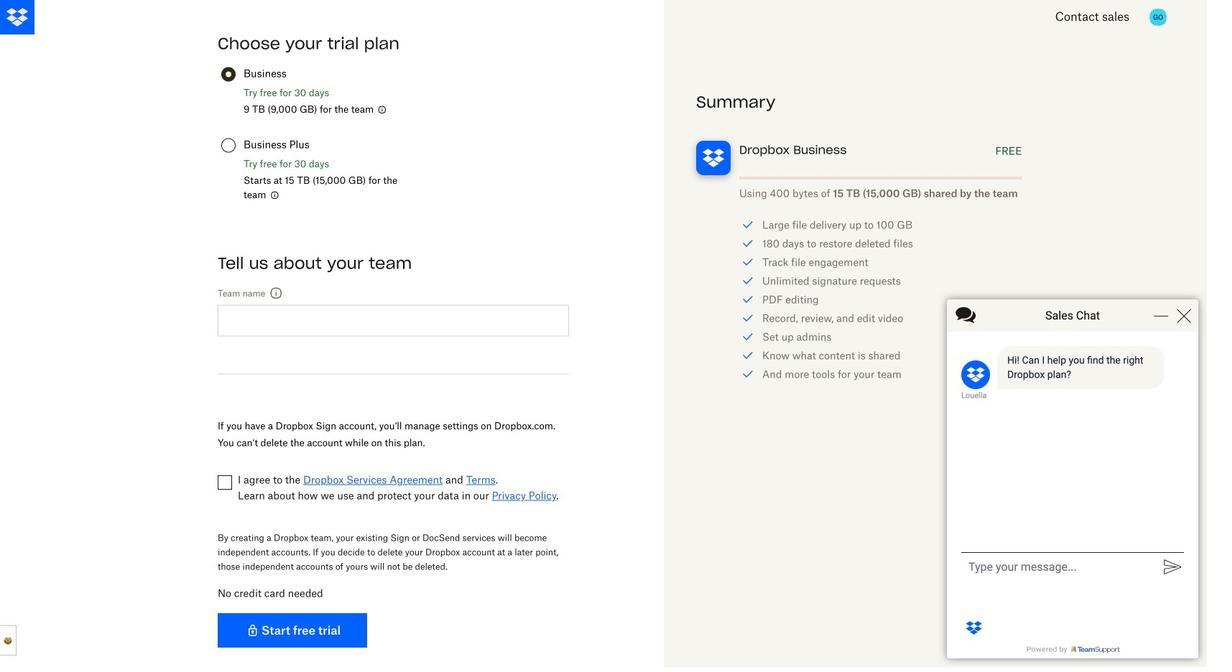 Task type: vqa. For each thing, say whether or not it's contained in the screenshot.
👍 BUTTON
no



Task type: locate. For each thing, give the bounding box(es) containing it.
1    radio from the top
[[221, 67, 236, 82]]

None text field
[[218, 305, 569, 337]]

list
[[697, 92, 1023, 383]]

1 vertical spatial    radio
[[221, 138, 236, 153]]

   radio
[[221, 67, 236, 82], [221, 138, 236, 153]]

progress bar
[[740, 177, 1023, 180]]

show more information about the team name field image
[[268, 285, 285, 302]]

0 vertical spatial    radio
[[221, 67, 236, 82]]

2    radio from the top
[[221, 138, 236, 153]]



